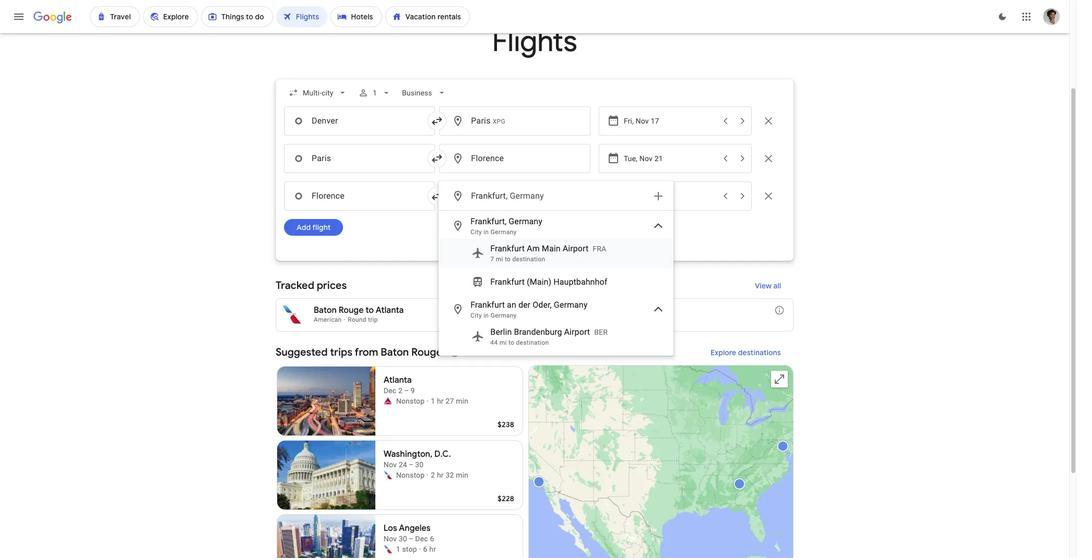 Task type: describe. For each thing, give the bounding box(es) containing it.
1 hr 27 min
[[431, 397, 469, 406]]

washington,
[[384, 450, 433, 460]]

(main)
[[527, 277, 552, 287]]

swap origin and destination. image for remove flight from paris to florence on tue, nov 21 "icon" at the right top
[[431, 152, 444, 165]]

city inside the frankfurt an der oder, germany city in germany
[[471, 312, 482, 320]]

hr for atlanta
[[437, 397, 444, 406]]

brandenburg
[[514, 327, 562, 337]]

flights
[[492, 23, 577, 60]]

‌,
[[506, 191, 508, 201]]

all
[[774, 281, 781, 291]]

toggle nearby airports for frankfurt an der oder, germany image
[[652, 303, 665, 316]]

dec
[[384, 387, 397, 395]]

27
[[446, 397, 454, 406]]

6 hr
[[423, 546, 436, 554]]

More info text field
[[774, 306, 785, 319]]

add flight button
[[284, 219, 343, 236]]

remove flight from paris to florence on tue, nov 21 image
[[762, 152, 775, 165]]

suggested trips from baton rouge region
[[276, 340, 794, 559]]

explore
[[711, 348, 737, 358]]

main
[[542, 244, 561, 254]]

trip
[[368, 316, 378, 324]]

 image for atlanta
[[427, 396, 429, 407]]

oder,
[[533, 300, 552, 310]]

frankfurt for frankfurt (main) hauptbahnhof
[[491, 277, 525, 287]]

frankfurt am main airport fra 7 mi to destination
[[491, 244, 606, 263]]

0 horizontal spatial rouge
[[339, 306, 364, 316]]

7
[[491, 256, 494, 263]]

airport inside frankfurt am main airport fra 7 mi to destination
[[563, 244, 589, 254]]

‌, germany
[[506, 191, 544, 201]]

nov for los
[[384, 535, 397, 544]]

1 for 1
[[373, 89, 377, 97]]

suggested
[[276, 346, 328, 359]]

hauptbahnhof
[[554, 277, 608, 287]]

destination inside frankfurt am main airport fra 7 mi to destination
[[513, 256, 545, 263]]

baton rouge to atlanta
[[314, 306, 404, 316]]

frankfurt an der oder, germany option
[[439, 297, 673, 322]]

delta image
[[384, 397, 392, 406]]

suggested trips from baton rouge
[[276, 346, 442, 359]]

mi inside berlin brandenburg airport ber 44 mi to destination
[[500, 339, 507, 347]]

flight
[[312, 223, 331, 232]]

1 for 1 stop
[[396, 546, 400, 554]]

30 – dec
[[399, 535, 428, 544]]

frankfurt, germany option
[[439, 214, 673, 239]]

$238
[[498, 420, 514, 430]]

add
[[297, 223, 311, 232]]

1 stop
[[396, 546, 417, 554]]

enter your destination dialog
[[439, 181, 674, 356]]

to inside frankfurt am main airport fra 7 mi to destination
[[505, 256, 511, 263]]

explore destinations
[[711, 348, 781, 358]]

atlanta inside tracked prices region
[[376, 306, 404, 316]]

view
[[755, 281, 772, 291]]

tokyo to baton rouge
[[575, 306, 660, 316]]

der
[[519, 300, 531, 310]]

in inside the frankfurt an der oder, germany city in germany
[[484, 312, 489, 320]]

an
[[507, 300, 516, 310]]

min for washington, d.c.
[[456, 472, 469, 480]]

32
[[446, 472, 454, 480]]

1 button
[[354, 80, 396, 105]]

0 horizontal spatial 6
[[423, 546, 428, 554]]

remove flight from denver to paris on fri, nov 17 image
[[762, 115, 775, 127]]

from
[[355, 346, 378, 359]]

to up trip
[[366, 306, 374, 316]]

tracked prices region
[[276, 274, 794, 332]]

to inside tokyo to baton rouge button
[[600, 306, 608, 316]]

american image for washington, d.c.
[[384, 472, 392, 480]]

1 departure text field from the top
[[624, 145, 717, 173]]

los angeles nov 30 – dec 6
[[384, 524, 434, 544]]

in inside frankfurt, germany city in germany
[[484, 229, 489, 236]]

airport inside berlin brandenburg airport ber 44 mi to destination
[[564, 327, 590, 337]]

list box inside enter your destination dialog
[[439, 211, 673, 356]]

hr for washington, d.c.
[[437, 472, 444, 480]]

add flight
[[297, 223, 331, 232]]

berlin
[[491, 327, 512, 337]]

los
[[384, 524, 397, 534]]



Task type: locate. For each thing, give the bounding box(es) containing it.
2 departure text field from the top
[[624, 182, 717, 210]]

departure text field down departure text field
[[624, 145, 717, 173]]

1 vertical spatial city
[[471, 312, 482, 320]]

Departure text field
[[624, 107, 717, 135]]

nov inside washington, d.c. nov 24 – 30
[[384, 461, 397, 469]]

1 nov from the top
[[384, 461, 397, 469]]

germany down the frankfurt,
[[491, 229, 517, 236]]

to
[[505, 256, 511, 263], [366, 306, 374, 316], [600, 306, 608, 316], [509, 339, 515, 347]]

1 horizontal spatial baton
[[381, 346, 409, 359]]

airport
[[563, 244, 589, 254], [564, 327, 590, 337]]

frankfurt for frankfurt an der oder, germany city in germany
[[471, 300, 505, 310]]

2 swap origin and destination. image from the top
[[431, 190, 444, 203]]

 image left 6 hr
[[419, 545, 421, 555]]

frankfurt,
[[471, 217, 507, 227]]

1 vertical spatial airport
[[564, 327, 590, 337]]

$924
[[505, 306, 524, 316]]

frankfurt up 7
[[491, 244, 525, 254]]

 image
[[427, 396, 429, 407], [419, 545, 421, 555]]

1 inside 1 popup button
[[373, 89, 377, 97]]

angeles
[[399, 524, 431, 534]]

1 vertical spatial  image
[[419, 545, 421, 555]]

0 vertical spatial atlanta
[[376, 306, 404, 316]]

0 vertical spatial min
[[456, 397, 469, 406]]

1 vertical spatial destination
[[516, 339, 549, 347]]

city left $924 text field
[[471, 312, 482, 320]]

hr left "27"
[[437, 397, 444, 406]]

nonstop for washington,
[[396, 472, 425, 480]]

2 min from the top
[[456, 472, 469, 480]]

germany right ‌,
[[510, 191, 544, 201]]

nov
[[384, 461, 397, 469], [384, 535, 397, 544]]

0 vertical spatial  image
[[427, 396, 429, 407]]

swap origin and destination. image for remove flight from florence to frankfurt on thu, nov 30 image
[[431, 190, 444, 203]]

nonstop for atlanta
[[396, 397, 425, 406]]

frankfurt
[[491, 244, 525, 254], [491, 277, 525, 287], [471, 300, 505, 310]]

0 horizontal spatial baton
[[314, 306, 337, 316]]

nov down the los
[[384, 535, 397, 544]]

hr
[[437, 397, 444, 406], [437, 472, 444, 480], [429, 546, 436, 554]]

frankfurt left an
[[471, 300, 505, 310]]

round
[[348, 316, 366, 324]]

berlin brandenburg airport (ber) option
[[439, 322, 673, 351]]

44
[[491, 339, 498, 347]]

0 vertical spatial destination
[[513, 256, 545, 263]]

destinations
[[738, 348, 781, 358]]

to right 7
[[505, 256, 511, 263]]

fra
[[593, 245, 606, 253]]

1 vertical spatial in
[[484, 312, 489, 320]]

frankfurt inside frankfurt am main airport fra 7 mi to destination
[[491, 244, 525, 254]]

1 vertical spatial hr
[[437, 472, 444, 480]]

rouge inside button
[[635, 306, 660, 316]]

hr right stop
[[429, 546, 436, 554]]

destination
[[513, 256, 545, 263], [516, 339, 549, 347]]

min for atlanta
[[456, 397, 469, 406]]

frankfurt inside the frankfurt an der oder, germany city in germany
[[471, 300, 505, 310]]

atlanta
[[376, 306, 404, 316], [384, 375, 412, 386]]

frankfurt am main airport (fra) option
[[439, 239, 673, 268]]

1 nonstop from the top
[[396, 397, 425, 406]]

to down berlin
[[509, 339, 515, 347]]

american image left 1 stop
[[384, 546, 392, 554]]

6
[[430, 535, 434, 544], [423, 546, 428, 554]]

atlanta dec 2 – 9
[[384, 375, 415, 395]]

airport left fra
[[563, 244, 589, 254]]

washington, d.c. nov 24 – 30
[[384, 450, 451, 469]]

2 in from the top
[[484, 312, 489, 320]]

hr for los angeles
[[429, 546, 436, 554]]

frankfurt inside "option"
[[491, 277, 525, 287]]

0 vertical spatial 1
[[373, 89, 377, 97]]

swap origin and destination. image
[[431, 115, 444, 127]]

1 vertical spatial 6
[[423, 546, 428, 554]]

 image left 1 hr 27 min
[[427, 396, 429, 407]]

2 city from the top
[[471, 312, 482, 320]]

None text field
[[284, 107, 435, 136], [284, 144, 435, 173], [439, 144, 590, 173], [284, 182, 435, 211], [284, 107, 435, 136], [284, 144, 435, 173], [439, 144, 590, 173], [284, 182, 435, 211]]

1 horizontal spatial 6
[[430, 535, 434, 544]]

2 horizontal spatial baton
[[610, 306, 633, 316]]

6 up 6 hr
[[430, 535, 434, 544]]

mi inside frankfurt am main airport fra 7 mi to destination
[[496, 256, 503, 263]]

0 vertical spatial swap origin and destination. image
[[431, 152, 444, 165]]

min
[[456, 397, 469, 406], [456, 472, 469, 480]]

2 – 9
[[398, 387, 415, 395]]

nonstop down 24 – 30 on the bottom of the page
[[396, 472, 425, 480]]

swap origin and destination. image
[[431, 152, 444, 165], [431, 190, 444, 203]]

min right 32
[[456, 472, 469, 480]]

atlanta up trip
[[376, 306, 404, 316]]

1 horizontal spatial 1
[[396, 546, 400, 554]]

2 vertical spatial hr
[[429, 546, 436, 554]]

am
[[527, 244, 540, 254]]

stop
[[402, 546, 417, 554]]

24 – 30
[[399, 461, 424, 469]]

6 right stop
[[423, 546, 428, 554]]

baton
[[314, 306, 337, 316], [610, 306, 633, 316], [381, 346, 409, 359]]

frankfurt an der oder, germany city in germany
[[471, 300, 588, 320]]

atlanta up the "dec"
[[384, 375, 412, 386]]

tokyo
[[575, 306, 598, 316]]

1 vertical spatial swap origin and destination. image
[[431, 190, 444, 203]]

to right tokyo
[[600, 306, 608, 316]]

search button
[[507, 250, 562, 271]]

american
[[314, 316, 342, 324]]

924 US dollars text field
[[505, 306, 524, 316]]

1 in from the top
[[484, 229, 489, 236]]

frankfurt up an
[[491, 277, 525, 287]]

1 horizontal spatial rouge
[[411, 346, 442, 359]]

list box containing frankfurt, germany
[[439, 211, 673, 356]]

0 vertical spatial airport
[[563, 244, 589, 254]]

prices
[[317, 279, 347, 292]]

american image for los angeles
[[384, 546, 392, 554]]

Where else? text field
[[471, 184, 646, 209]]

2 horizontal spatial 1
[[431, 397, 435, 406]]

0 vertical spatial frankfurt
[[491, 244, 525, 254]]

0 vertical spatial mi
[[496, 256, 503, 263]]

d.c.
[[435, 450, 451, 460]]

baton right "from"
[[381, 346, 409, 359]]

departure text field up toggle nearby airports for frankfurt, germany image
[[624, 182, 717, 210]]

0 vertical spatial in
[[484, 229, 489, 236]]

baton inside button
[[610, 306, 633, 316]]

destination inside berlin brandenburg airport ber 44 mi to destination
[[516, 339, 549, 347]]

nov for washington,
[[384, 461, 397, 469]]

1 vertical spatial atlanta
[[384, 375, 412, 386]]

hr right 2
[[437, 472, 444, 480]]

tracked prices
[[276, 279, 347, 292]]

2 american image from the top
[[384, 546, 392, 554]]

238 US dollars text field
[[498, 420, 514, 430]]

nov down washington, at the bottom of the page
[[384, 461, 397, 469]]

mi
[[496, 256, 503, 263], [500, 339, 507, 347]]

remove flight from florence to frankfurt on thu, nov 30 image
[[762, 190, 775, 203]]

 image
[[427, 471, 429, 481]]

in down the frankfurt,
[[484, 229, 489, 236]]

round trip
[[348, 316, 378, 324]]

nov inside los angeles nov 30 – dec 6
[[384, 535, 397, 544]]

2 horizontal spatial rouge
[[635, 306, 660, 316]]

tracked
[[276, 279, 314, 292]]

germany
[[510, 191, 544, 201], [509, 217, 543, 227], [491, 229, 517, 236], [554, 300, 588, 310], [491, 312, 517, 320]]

destination down brandenburg
[[516, 339, 549, 347]]

explore destinations button
[[698, 340, 794, 366]]

1 city from the top
[[471, 229, 482, 236]]

change appearance image
[[990, 4, 1015, 29]]

1 for 1 hr 27 min
[[431, 397, 435, 406]]

1 vertical spatial departure text field
[[624, 182, 717, 210]]

0 vertical spatial nonstop
[[396, 397, 425, 406]]

destination down am
[[513, 256, 545, 263]]

2
[[431, 472, 435, 480]]

city inside frankfurt, germany city in germany
[[471, 229, 482, 236]]

0 vertical spatial 6
[[430, 535, 434, 544]]

rouge
[[339, 306, 364, 316], [635, 306, 660, 316], [411, 346, 442, 359]]

baton right tokyo
[[610, 306, 633, 316]]

0 vertical spatial departure text field
[[624, 145, 717, 173]]

ber
[[594, 328, 608, 337]]

1 min from the top
[[456, 397, 469, 406]]

atlanta inside atlanta dec 2 – 9
[[384, 375, 412, 386]]

2 vertical spatial frankfurt
[[471, 300, 505, 310]]

2 vertical spatial 1
[[396, 546, 400, 554]]

american image down washington, at the bottom of the page
[[384, 472, 392, 480]]

mi right 44
[[500, 339, 507, 347]]

0 vertical spatial city
[[471, 229, 482, 236]]

1 vertical spatial american image
[[384, 546, 392, 554]]

1 swap origin and destination. image from the top
[[431, 152, 444, 165]]

1
[[373, 89, 377, 97], [431, 397, 435, 406], [396, 546, 400, 554]]

frankfurt, germany city in germany
[[471, 217, 543, 236]]

search
[[530, 255, 554, 265]]

view all
[[755, 281, 781, 291]]

1 vertical spatial mi
[[500, 339, 507, 347]]

1 horizontal spatial  image
[[427, 396, 429, 407]]

2 hr 32 min
[[431, 472, 469, 480]]

city down the frankfurt,
[[471, 229, 482, 236]]

$228
[[498, 495, 514, 504]]

main menu image
[[13, 10, 25, 23]]

american image
[[384, 472, 392, 480], [384, 546, 392, 554]]

trips
[[330, 346, 353, 359]]

6 inside los angeles nov 30 – dec 6
[[430, 535, 434, 544]]

1 vertical spatial 1
[[431, 397, 435, 406]]

germany down an
[[491, 312, 517, 320]]

2 nov from the top
[[384, 535, 397, 544]]

0 vertical spatial american image
[[384, 472, 392, 480]]

tokyo to baton rouge button
[[537, 299, 794, 332]]

1 vertical spatial nov
[[384, 535, 397, 544]]

min right "27"
[[456, 397, 469, 406]]

0 vertical spatial hr
[[437, 397, 444, 406]]

more info image
[[774, 306, 785, 316]]

germany down ‌, germany
[[509, 217, 543, 227]]

germany down 'hauptbahnhof'
[[554, 300, 588, 310]]

list box
[[439, 211, 673, 356]]

berlin brandenburg airport ber 44 mi to destination
[[491, 327, 608, 347]]

None field
[[284, 84, 352, 102], [398, 84, 451, 102], [284, 84, 352, 102], [398, 84, 451, 102]]

rouge inside region
[[411, 346, 442, 359]]

Flight search field
[[267, 79, 802, 356]]

2 nonstop from the top
[[396, 472, 425, 480]]

airport down tokyo
[[564, 327, 590, 337]]

nonstop
[[396, 397, 425, 406], [396, 472, 425, 480]]

0 horizontal spatial  image
[[419, 545, 421, 555]]

 image for los angeles
[[419, 545, 421, 555]]

228 US dollars text field
[[498, 495, 514, 504]]

1 american image from the top
[[384, 472, 392, 480]]

destination, select multiple airports image
[[652, 190, 665, 203]]

frankfurt (main) hauptbahnhof option
[[439, 268, 673, 297]]

baton inside region
[[381, 346, 409, 359]]

None text field
[[439, 107, 590, 136]]

1 vertical spatial frankfurt
[[491, 277, 525, 287]]

toggle nearby airports for frankfurt, germany image
[[652, 220, 665, 232]]

in
[[484, 229, 489, 236], [484, 312, 489, 320]]

0 vertical spatial nov
[[384, 461, 397, 469]]

nonstop down 2 – 9
[[396, 397, 425, 406]]

in left $924 text field
[[484, 312, 489, 320]]

baton up american
[[314, 306, 337, 316]]

1 vertical spatial min
[[456, 472, 469, 480]]

city
[[471, 229, 482, 236], [471, 312, 482, 320]]

mi right 7
[[496, 256, 503, 263]]

to inside berlin brandenburg airport ber 44 mi to destination
[[509, 339, 515, 347]]

Departure text field
[[624, 145, 717, 173], [624, 182, 717, 210]]

frankfurt for frankfurt am main airport fra 7 mi to destination
[[491, 244, 525, 254]]

frankfurt (main) hauptbahnhof
[[491, 277, 608, 287]]

0 horizontal spatial 1
[[373, 89, 377, 97]]

1 vertical spatial nonstop
[[396, 472, 425, 480]]



Task type: vqa. For each thing, say whether or not it's contained in the screenshot.
Change appearance Image
yes



